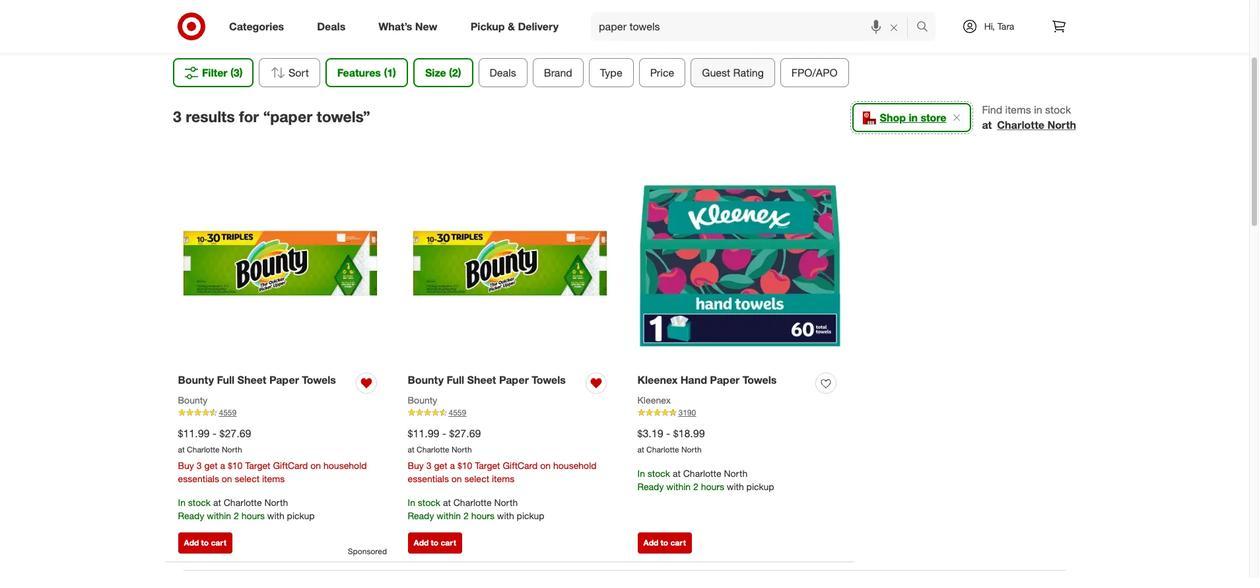 Task type: vqa. For each thing, say whether or not it's contained in the screenshot.
third 'To'
yes



Task type: locate. For each thing, give the bounding box(es) containing it.
items for 1st 4559 link from left
[[262, 473, 285, 484]]

items for first 4559 link from the right
[[492, 473, 515, 484]]

add to cart button
[[178, 533, 232, 554], [408, 533, 462, 554], [638, 533, 692, 554]]

1 giftcard from the left
[[273, 460, 308, 471]]

in up charlotte north button
[[1035, 103, 1043, 116]]

1 household from the left
[[324, 460, 367, 471]]

2 horizontal spatial in stock at  charlotte north ready within 2 hours with pickup
[[638, 468, 775, 492]]

1 horizontal spatial sponsored
[[982, 32, 1021, 42]]

0 horizontal spatial paper
[[269, 373, 299, 387]]

stock inside find items in stock at charlotte north
[[1046, 103, 1072, 116]]

new
[[415, 20, 438, 33]]

0 horizontal spatial add
[[184, 538, 199, 548]]

"paper
[[263, 107, 313, 125]]

1 horizontal spatial $11.99
[[408, 427, 440, 440]]

2 horizontal spatial within
[[667, 481, 691, 492]]

1 paper from the left
[[269, 373, 299, 387]]

add for first 4559 link from the right
[[414, 538, 429, 548]]

1 - from the left
[[213, 427, 217, 440]]

kleenex up $3.19
[[638, 394, 671, 406]]

kleenex for kleenex
[[638, 394, 671, 406]]

what's new link
[[367, 12, 454, 41]]

1 horizontal spatial deals
[[490, 66, 516, 79]]

on
[[311, 460, 321, 471], [541, 460, 551, 471], [222, 473, 232, 484], [452, 473, 462, 484]]

cart
[[211, 538, 227, 548], [441, 538, 456, 548], [671, 538, 686, 548]]

hi, tara
[[985, 20, 1015, 32]]

&
[[508, 20, 515, 33]]

2 towels from the left
[[532, 373, 566, 387]]

deals for 'deals' button
[[490, 66, 516, 79]]

1 add to cart from the left
[[184, 538, 227, 548]]

2 sheet from the left
[[467, 373, 496, 387]]

1 select from the left
[[235, 473, 260, 484]]

in stock at  charlotte north ready within 2 hours with pickup
[[638, 468, 775, 492], [178, 497, 315, 521], [408, 497, 545, 521]]

0 horizontal spatial 4559
[[219, 408, 237, 418]]

bounty full sheet paper towels link for 'bounty' link related to 1st 4559 link from left
[[178, 373, 336, 388]]

pickup for $11.99
[[517, 510, 545, 521]]

0 horizontal spatial select
[[235, 473, 260, 484]]

0 horizontal spatial pickup
[[287, 510, 315, 521]]

- inside $3.19 - $18.99 at charlotte north
[[667, 427, 671, 440]]

0 horizontal spatial add to cart button
[[178, 533, 232, 554]]

2 horizontal spatial towels
[[743, 373, 777, 387]]

2 full from the left
[[447, 373, 465, 387]]

bounty full sheet paper towels link
[[178, 373, 336, 388], [408, 373, 566, 388]]

1 horizontal spatial add
[[414, 538, 429, 548]]

3 for 'bounty' link related to 1st 4559 link from left bounty full sheet paper towels link
[[197, 460, 202, 471]]

search
[[911, 21, 943, 34]]

1 horizontal spatial pickup
[[517, 510, 545, 521]]

1 bounty full sheet paper towels link from the left
[[178, 373, 336, 388]]

deals button
[[478, 58, 527, 87]]

categories
[[229, 20, 284, 33]]

deals
[[317, 20, 346, 33], [490, 66, 516, 79]]

0 horizontal spatial buy
[[178, 460, 194, 471]]

results
[[186, 107, 235, 125]]

3 - from the left
[[667, 427, 671, 440]]

3
[[173, 107, 182, 125], [197, 460, 202, 471], [427, 460, 432, 471]]

at inside $3.19 - $18.99 at charlotte north
[[638, 445, 645, 455]]

towels
[[302, 373, 336, 387], [532, 373, 566, 387], [743, 373, 777, 387]]

kleenex hand paper towels
[[638, 373, 777, 387]]

type button
[[589, 58, 634, 87]]

1 horizontal spatial to
[[431, 538, 439, 548]]

1 add to cart button from the left
[[178, 533, 232, 554]]

0 horizontal spatial $11.99 - $27.69 at charlotte north buy 3 get a $10 target giftcard on household essentials on select items
[[178, 427, 367, 484]]

0 horizontal spatial essentials
[[178, 473, 219, 484]]

deals up features
[[317, 20, 346, 33]]

2 horizontal spatial to
[[661, 538, 669, 548]]

3 towels from the left
[[743, 373, 777, 387]]

1 horizontal spatial items
[[492, 473, 515, 484]]

add to cart button for first 4559 link from the right
[[408, 533, 462, 554]]

a for 'bounty' link related to 1st 4559 link from left
[[220, 460, 225, 471]]

2 bounty full sheet paper towels from the left
[[408, 373, 566, 387]]

2 to from the left
[[431, 538, 439, 548]]

1 horizontal spatial 4559
[[449, 408, 467, 418]]

1 bounty link from the left
[[178, 394, 208, 407]]

north
[[1048, 118, 1077, 132], [222, 445, 242, 455], [452, 445, 472, 455], [682, 445, 702, 455], [724, 468, 748, 479], [265, 497, 288, 508], [494, 497, 518, 508]]

bounty full sheet paper towels for 1st 4559 link from left
[[178, 373, 336, 387]]

$10
[[228, 460, 243, 471], [458, 460, 473, 471]]

kleenex hand paper towels link
[[638, 373, 777, 388]]

1 get from the left
[[204, 460, 218, 471]]

bounty full sheet paper towels image
[[178, 161, 382, 365], [178, 161, 382, 365], [408, 161, 612, 365], [408, 161, 612, 365]]

2 add from the left
[[414, 538, 429, 548]]

essentials
[[178, 473, 219, 484], [408, 473, 449, 484]]

2 kleenex from the top
[[638, 394, 671, 406]]

kleenex inside kleenex hand paper towels link
[[638, 373, 678, 387]]

what's
[[379, 20, 413, 33]]

1 horizontal spatial $10
[[458, 460, 473, 471]]

hours for $11.99
[[471, 510, 495, 521]]

select
[[235, 473, 260, 484], [465, 473, 490, 484]]

size (2)
[[425, 66, 461, 79]]

1 target from the left
[[245, 460, 271, 471]]

buy
[[178, 460, 194, 471], [408, 460, 424, 471]]

4559 link
[[178, 407, 382, 419], [408, 407, 612, 419]]

2 buy from the left
[[408, 460, 424, 471]]

advertisement region
[[229, 0, 1021, 31]]

0 horizontal spatial target
[[245, 460, 271, 471]]

2 for $3.19
[[694, 481, 699, 492]]

1 horizontal spatial $11.99 - $27.69 at charlotte north buy 3 get a $10 target giftcard on household essentials on select items
[[408, 427, 597, 484]]

0 horizontal spatial bounty link
[[178, 394, 208, 407]]

1 horizontal spatial household
[[554, 460, 597, 471]]

0 horizontal spatial sheet
[[238, 373, 267, 387]]

target
[[245, 460, 271, 471], [475, 460, 500, 471]]

1 bounty full sheet paper towels from the left
[[178, 373, 336, 387]]

with for $3.19
[[727, 481, 744, 492]]

items
[[1006, 103, 1032, 116], [262, 473, 285, 484], [492, 473, 515, 484]]

2 horizontal spatial hours
[[701, 481, 725, 492]]

2 add to cart button from the left
[[408, 533, 462, 554]]

1 horizontal spatial full
[[447, 373, 465, 387]]

1 horizontal spatial sheet
[[467, 373, 496, 387]]

pickup for $3.19
[[747, 481, 775, 492]]

2 a from the left
[[450, 460, 455, 471]]

1 sheet from the left
[[238, 373, 267, 387]]

items inside find items in stock at charlotte north
[[1006, 103, 1032, 116]]

0 horizontal spatial full
[[217, 373, 235, 387]]

1 horizontal spatial bounty full sheet paper towels link
[[408, 373, 566, 388]]

kleenex up 'kleenex' link
[[638, 373, 678, 387]]

1 essentials from the left
[[178, 473, 219, 484]]

guest rating button
[[691, 58, 775, 87]]

2 horizontal spatial 2
[[694, 481, 699, 492]]

in
[[638, 468, 645, 479], [178, 497, 186, 508], [408, 497, 415, 508]]

2 select from the left
[[465, 473, 490, 484]]

household
[[324, 460, 367, 471], [554, 460, 597, 471]]

0 horizontal spatial 4559 link
[[178, 407, 382, 419]]

full for 'bounty' link related to first 4559 link from the right
[[447, 373, 465, 387]]

0 horizontal spatial household
[[324, 460, 367, 471]]

0 horizontal spatial $10
[[228, 460, 243, 471]]

sponsored
[[982, 32, 1021, 42], [348, 547, 387, 557]]

with
[[727, 481, 744, 492], [267, 510, 285, 521], [497, 510, 514, 521]]

household for 1st 4559 link from left
[[324, 460, 367, 471]]

What can we help you find? suggestions appear below search field
[[591, 12, 920, 41]]

2 $10 from the left
[[458, 460, 473, 471]]

2 horizontal spatial 3
[[427, 460, 432, 471]]

bounty
[[178, 373, 214, 387], [408, 373, 444, 387], [178, 394, 208, 406], [408, 394, 438, 406]]

1 kleenex from the top
[[638, 373, 678, 387]]

$10 for first 4559 link from the right
[[458, 460, 473, 471]]

buy for 1st 4559 link from left
[[178, 460, 194, 471]]

1 horizontal spatial add to cart
[[414, 538, 456, 548]]

1 horizontal spatial in stock at  charlotte north ready within 2 hours with pickup
[[408, 497, 545, 521]]

2 horizontal spatial cart
[[671, 538, 686, 548]]

to
[[201, 538, 209, 548], [431, 538, 439, 548], [661, 538, 669, 548]]

0 horizontal spatial items
[[262, 473, 285, 484]]

1 vertical spatial sponsored
[[348, 547, 387, 557]]

charlotte inside $3.19 - $18.99 at charlotte north
[[647, 445, 680, 455]]

1 horizontal spatial get
[[434, 460, 448, 471]]

1 horizontal spatial buy
[[408, 460, 424, 471]]

1 horizontal spatial a
[[450, 460, 455, 471]]

shop in store
[[880, 111, 947, 124]]

a
[[220, 460, 225, 471], [450, 460, 455, 471]]

0 horizontal spatial deals
[[317, 20, 346, 33]]

0 horizontal spatial a
[[220, 460, 225, 471]]

3 add to cart button from the left
[[638, 533, 692, 554]]

2 get from the left
[[434, 460, 448, 471]]

1 $11.99 from the left
[[178, 427, 210, 440]]

1 horizontal spatial in
[[408, 497, 415, 508]]

1 vertical spatial kleenex
[[638, 394, 671, 406]]

add
[[184, 538, 199, 548], [414, 538, 429, 548], [644, 538, 659, 548]]

2 horizontal spatial add to cart button
[[638, 533, 692, 554]]

in stock at  charlotte north ready within 2 hours with pickup for $3.19
[[638, 468, 775, 492]]

0 horizontal spatial cart
[[211, 538, 227, 548]]

select for first 4559 link from the right
[[465, 473, 490, 484]]

0 horizontal spatial in
[[178, 497, 186, 508]]

bounty link for 1st 4559 link from left
[[178, 394, 208, 407]]

2 4559 from the left
[[449, 408, 467, 418]]

0 vertical spatial deals
[[317, 20, 346, 33]]

0 horizontal spatial within
[[207, 510, 231, 521]]

in left store
[[909, 111, 918, 124]]

0 horizontal spatial in
[[909, 111, 918, 124]]

$11.99 - $27.69 at charlotte north buy 3 get a $10 target giftcard on household essentials on select items for 'bounty' link related to first 4559 link from the right
[[408, 427, 597, 484]]

1 a from the left
[[220, 460, 225, 471]]

towels for 'bounty' link related to 1st 4559 link from left bounty full sheet paper towels link
[[302, 373, 336, 387]]

1 vertical spatial deals
[[490, 66, 516, 79]]

0 horizontal spatial 3
[[173, 107, 182, 125]]

1 horizontal spatial hours
[[471, 510, 495, 521]]

2 $27.69 from the left
[[450, 427, 481, 440]]

2 $11.99 - $27.69 at charlotte north buy 3 get a $10 target giftcard on household essentials on select items from the left
[[408, 427, 597, 484]]

features
[[337, 66, 381, 79]]

2 horizontal spatial add to cart
[[644, 538, 686, 548]]

1 horizontal spatial ready
[[408, 510, 434, 521]]

$3.19
[[638, 427, 664, 440]]

ready
[[638, 481, 664, 492], [178, 510, 204, 521], [408, 510, 434, 521]]

0 horizontal spatial 2
[[234, 510, 239, 521]]

2 horizontal spatial in
[[638, 468, 645, 479]]

0 horizontal spatial bounty full sheet paper towels
[[178, 373, 336, 387]]

price button
[[639, 58, 686, 87]]

stock
[[1046, 103, 1072, 116], [648, 468, 671, 479], [188, 497, 211, 508], [418, 497, 441, 508]]

2 essentials from the left
[[408, 473, 449, 484]]

bounty link
[[178, 394, 208, 407], [408, 394, 438, 407]]

in for $11.99
[[408, 497, 415, 508]]

at
[[983, 118, 992, 132], [178, 445, 185, 455], [408, 445, 415, 455], [638, 445, 645, 455], [673, 468, 681, 479], [213, 497, 221, 508], [443, 497, 451, 508]]

giftcard for 'bounty' link related to first 4559 link from the right
[[503, 460, 538, 471]]

$27.69 for 'bounty' link related to first 4559 link from the right
[[450, 427, 481, 440]]

get for 1st 4559 link from left
[[204, 460, 218, 471]]

rating
[[733, 66, 764, 79]]

kleenex
[[638, 373, 678, 387], [638, 394, 671, 406]]

add to cart
[[184, 538, 227, 548], [414, 538, 456, 548], [644, 538, 686, 548]]

0 vertical spatial kleenex
[[638, 373, 678, 387]]

bounty full sheet paper towels
[[178, 373, 336, 387], [408, 373, 566, 387]]

brand button
[[533, 58, 584, 87]]

ready for $3.19
[[638, 481, 664, 492]]

2 horizontal spatial add
[[644, 538, 659, 548]]

deals down &
[[490, 66, 516, 79]]

hours
[[701, 481, 725, 492], [242, 510, 265, 521], [471, 510, 495, 521]]

hand
[[681, 373, 707, 387]]

kleenex link
[[638, 394, 671, 407]]

0 horizontal spatial to
[[201, 538, 209, 548]]

1 $11.99 - $27.69 at charlotte north buy 3 get a $10 target giftcard on household essentials on select items from the left
[[178, 427, 367, 484]]

kleenex for kleenex hand paper towels
[[638, 373, 678, 387]]

1 horizontal spatial cart
[[441, 538, 456, 548]]

0 horizontal spatial bounty full sheet paper towels link
[[178, 373, 336, 388]]

2 horizontal spatial paper
[[710, 373, 740, 387]]

2 horizontal spatial ready
[[638, 481, 664, 492]]

1 full from the left
[[217, 373, 235, 387]]

0 horizontal spatial $11.99
[[178, 427, 210, 440]]

1 horizontal spatial bounty full sheet paper towels
[[408, 373, 566, 387]]

charlotte inside find items in stock at charlotte north
[[998, 118, 1045, 132]]

1 horizontal spatial paper
[[499, 373, 529, 387]]

0 horizontal spatial add to cart
[[184, 538, 227, 548]]

0 horizontal spatial sponsored
[[348, 547, 387, 557]]

1 horizontal spatial essentials
[[408, 473, 449, 484]]

select for 1st 4559 link from left
[[235, 473, 260, 484]]

brand
[[544, 66, 572, 79]]

kleenex hand paper towels image
[[638, 161, 842, 365], [638, 161, 842, 365]]

2 giftcard from the left
[[503, 460, 538, 471]]

in
[[1035, 103, 1043, 116], [909, 111, 918, 124]]

shop
[[880, 111, 906, 124]]

2 bounty full sheet paper towels link from the left
[[408, 373, 566, 388]]

2 paper from the left
[[499, 373, 529, 387]]

1 horizontal spatial with
[[497, 510, 514, 521]]

2 $11.99 from the left
[[408, 427, 440, 440]]

- for 'kleenex' link
[[667, 427, 671, 440]]

2 horizontal spatial with
[[727, 481, 744, 492]]

2 - from the left
[[443, 427, 447, 440]]

3 add from the left
[[644, 538, 659, 548]]

1 horizontal spatial target
[[475, 460, 500, 471]]

deals inside button
[[490, 66, 516, 79]]

3 add to cart from the left
[[644, 538, 686, 548]]

1 horizontal spatial 4559 link
[[408, 407, 612, 419]]

in stock at  charlotte north ready within 2 hours with pickup for $11.99
[[408, 497, 545, 521]]

0 horizontal spatial $27.69
[[220, 427, 251, 440]]

1 horizontal spatial giftcard
[[503, 460, 538, 471]]

1 4559 from the left
[[219, 408, 237, 418]]

2 horizontal spatial -
[[667, 427, 671, 440]]

1 horizontal spatial $27.69
[[450, 427, 481, 440]]

paper
[[269, 373, 299, 387], [499, 373, 529, 387], [710, 373, 740, 387]]

1 $27.69 from the left
[[220, 427, 251, 440]]

0 horizontal spatial giftcard
[[273, 460, 308, 471]]

$3.19 - $18.99 at charlotte north
[[638, 427, 705, 455]]

$11.99 - $27.69 at charlotte north buy 3 get a $10 target giftcard on household essentials on select items
[[178, 427, 367, 484], [408, 427, 597, 484]]

2 household from the left
[[554, 460, 597, 471]]

with for $11.99
[[497, 510, 514, 521]]

sheet
[[238, 373, 267, 387], [467, 373, 496, 387]]

3190
[[679, 408, 696, 418]]

4559
[[219, 408, 237, 418], [449, 408, 467, 418]]

1 add from the left
[[184, 538, 199, 548]]

1 towels from the left
[[302, 373, 336, 387]]

2 target from the left
[[475, 460, 500, 471]]

-
[[213, 427, 217, 440], [443, 427, 447, 440], [667, 427, 671, 440]]

1 horizontal spatial 3
[[197, 460, 202, 471]]

0 horizontal spatial -
[[213, 427, 217, 440]]

1 $10 from the left
[[228, 460, 243, 471]]

2 bounty link from the left
[[408, 394, 438, 407]]

2 for $11.99
[[464, 510, 469, 521]]

2 horizontal spatial pickup
[[747, 481, 775, 492]]

2 horizontal spatial items
[[1006, 103, 1032, 116]]

1 horizontal spatial 2
[[464, 510, 469, 521]]

full
[[217, 373, 235, 387], [447, 373, 465, 387]]

4559 for 'bounty' link related to first 4559 link from the right
[[449, 408, 467, 418]]

4559 for 'bounty' link related to 1st 4559 link from left
[[219, 408, 237, 418]]

guest
[[702, 66, 730, 79]]

1 horizontal spatial within
[[437, 510, 461, 521]]

1 buy from the left
[[178, 460, 194, 471]]

1 horizontal spatial bounty link
[[408, 394, 438, 407]]

deals inside "link"
[[317, 20, 346, 33]]

bounty full sheet paper towels for first 4559 link from the right
[[408, 373, 566, 387]]

0 horizontal spatial get
[[204, 460, 218, 471]]

$27.69
[[220, 427, 251, 440], [450, 427, 481, 440]]

paper for first 4559 link from the right
[[499, 373, 529, 387]]

0 horizontal spatial towels
[[302, 373, 336, 387]]

1 horizontal spatial -
[[443, 427, 447, 440]]

pickup
[[747, 481, 775, 492], [287, 510, 315, 521], [517, 510, 545, 521]]

3190 link
[[638, 407, 842, 419]]

within
[[667, 481, 691, 492], [207, 510, 231, 521], [437, 510, 461, 521]]



Task type: describe. For each thing, give the bounding box(es) containing it.
find items in stock at charlotte north
[[983, 103, 1077, 132]]

add for 3190 link
[[644, 538, 659, 548]]

size
[[425, 66, 446, 79]]

north inside $3.19 - $18.99 at charlotte north
[[682, 445, 702, 455]]

(3)
[[231, 66, 243, 79]]

what's new
[[379, 20, 438, 33]]

target for 'bounty' link related to first 4559 link from the right
[[475, 460, 500, 471]]

north inside find items in stock at charlotte north
[[1048, 118, 1077, 132]]

(2)
[[449, 66, 461, 79]]

add to cart button for 3190 link
[[638, 533, 692, 554]]

search button
[[911, 12, 943, 44]]

delivery
[[518, 20, 559, 33]]

type
[[600, 66, 623, 79]]

tara
[[998, 20, 1015, 32]]

features (1)
[[337, 66, 396, 79]]

deals for deals "link"
[[317, 20, 346, 33]]

0 horizontal spatial ready
[[178, 510, 204, 521]]

3 for bounty full sheet paper towels link associated with 'bounty' link related to first 4559 link from the right
[[427, 460, 432, 471]]

$11.99 for first 4559 link from the right
[[408, 427, 440, 440]]

household for first 4559 link from the right
[[554, 460, 597, 471]]

find
[[983, 103, 1003, 116]]

sort
[[288, 66, 309, 79]]

towels for bounty full sheet paper towels link associated with 'bounty' link related to first 4559 link from the right
[[532, 373, 566, 387]]

filter
[[202, 66, 228, 79]]

pickup
[[471, 20, 505, 33]]

get for first 4559 link from the right
[[434, 460, 448, 471]]

charlotte north button
[[998, 118, 1077, 133]]

0 vertical spatial sponsored
[[982, 32, 1021, 42]]

0 horizontal spatial with
[[267, 510, 285, 521]]

1 4559 link from the left
[[178, 407, 382, 419]]

$27.69 for 'bounty' link related to 1st 4559 link from left
[[220, 427, 251, 440]]

$10 for 1st 4559 link from left
[[228, 460, 243, 471]]

within for $11.99
[[437, 510, 461, 521]]

giftcard for 'bounty' link related to 1st 4559 link from left
[[273, 460, 308, 471]]

price
[[650, 66, 674, 79]]

bounty full sheet paper towels link for 'bounty' link related to first 4559 link from the right
[[408, 373, 566, 388]]

towels"
[[317, 107, 370, 125]]

add to cart button for 1st 4559 link from left
[[178, 533, 232, 554]]

- for 'bounty' link related to 1st 4559 link from left
[[213, 427, 217, 440]]

3 paper from the left
[[710, 373, 740, 387]]

1 to from the left
[[201, 538, 209, 548]]

in inside find items in stock at charlotte north
[[1035, 103, 1043, 116]]

pickup & delivery link
[[460, 12, 575, 41]]

filter (3)
[[202, 66, 243, 79]]

$11.99 for 1st 4559 link from left
[[178, 427, 210, 440]]

sort button
[[259, 58, 320, 87]]

guest rating
[[702, 66, 764, 79]]

bounty link for first 4559 link from the right
[[408, 394, 438, 407]]

pickup & delivery
[[471, 20, 559, 33]]

categories link
[[218, 12, 301, 41]]

2 cart from the left
[[441, 538, 456, 548]]

- for 'bounty' link related to first 4559 link from the right
[[443, 427, 447, 440]]

hours for $3.19
[[701, 481, 725, 492]]

2 4559 link from the left
[[408, 407, 612, 419]]

store
[[921, 111, 947, 124]]

add for 1st 4559 link from left
[[184, 538, 199, 548]]

for
[[239, 107, 259, 125]]

in inside button
[[909, 111, 918, 124]]

essentials for first 4559 link from the right
[[408, 473, 449, 484]]

$18.99
[[674, 427, 705, 440]]

ready for $11.99
[[408, 510, 434, 521]]

deals link
[[306, 12, 362, 41]]

buy for first 4559 link from the right
[[408, 460, 424, 471]]

0 horizontal spatial hours
[[242, 510, 265, 521]]

fpo/apo button
[[780, 58, 849, 87]]

$11.99 - $27.69 at charlotte north buy 3 get a $10 target giftcard on household essentials on select items for 'bounty' link related to 1st 4559 link from left
[[178, 427, 367, 484]]

(1)
[[384, 66, 396, 79]]

a for 'bounty' link related to first 4559 link from the right
[[450, 460, 455, 471]]

1 cart from the left
[[211, 538, 227, 548]]

full for 'bounty' link related to 1st 4559 link from left
[[217, 373, 235, 387]]

essentials for 1st 4559 link from left
[[178, 473, 219, 484]]

2 add to cart from the left
[[414, 538, 456, 548]]

at inside find items in stock at charlotte north
[[983, 118, 992, 132]]

in for $3.19
[[638, 468, 645, 479]]

fpo/apo
[[792, 66, 838, 79]]

within for $3.19
[[667, 481, 691, 492]]

target for 'bounty' link related to 1st 4559 link from left
[[245, 460, 271, 471]]

hi,
[[985, 20, 996, 32]]

3 results for "paper towels"
[[173, 107, 370, 125]]

sheet for 'bounty' link related to first 4559 link from the right
[[467, 373, 496, 387]]

paper for 1st 4559 link from left
[[269, 373, 299, 387]]

shop in store button
[[853, 103, 972, 132]]

sheet for 'bounty' link related to 1st 4559 link from left
[[238, 373, 267, 387]]

3 cart from the left
[[671, 538, 686, 548]]

3 to from the left
[[661, 538, 669, 548]]

0 horizontal spatial in stock at  charlotte north ready within 2 hours with pickup
[[178, 497, 315, 521]]

filter (3) button
[[173, 58, 253, 87]]



